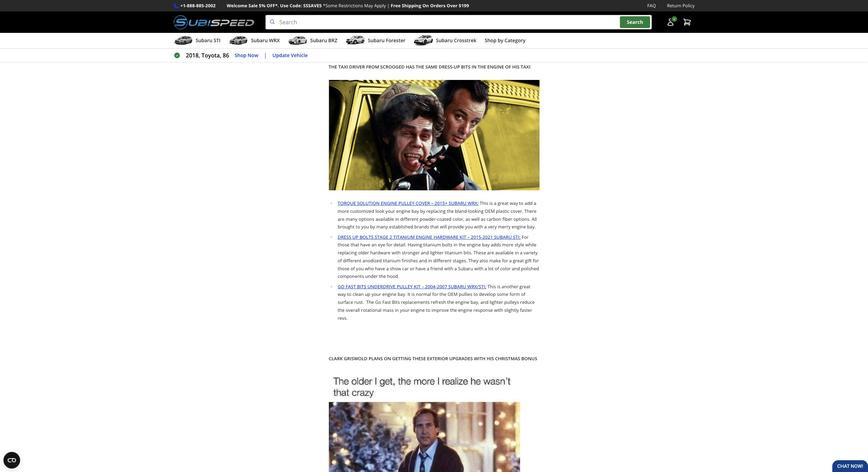 Task type: locate. For each thing, give the bounding box(es) containing it.
lighter inside this is another great way to clean up your engine bay. it is normal for the oem pullies to develop some form of surface rust.  the go fast bits replacements refresh the engine bay, and lighter pulleys reduce the overall rotational mass in your engine to improve the engine response with slightly faster revs.
[[490, 299, 503, 306]]

subaru inside subaru brz dropdown button
[[310, 37, 327, 44]]

subaru sti
[[196, 37, 221, 44]]

2 horizontal spatial is
[[497, 284, 500, 290]]

bay. down all
[[527, 224, 536, 230]]

different down older
[[343, 258, 361, 264]]

shop inside shop by category dropdown button
[[485, 37, 496, 44]]

to left improve
[[426, 307, 430, 314]]

shop left category
[[485, 37, 496, 44]]

solution
[[357, 200, 380, 207]]

0 horizontal spatial available
[[376, 216, 394, 222]]

subaru up "bland-"
[[449, 200, 466, 207]]

oem inside this is another great way to clean up your engine bay. it is normal for the oem pullies to develop some form of surface rust.  the go fast bits replacements refresh the engine bay, and lighter pulleys reduce the overall rotational mass in your engine to improve the engine response with slightly faster revs.
[[448, 292, 458, 298]]

0 vertical spatial bits
[[461, 64, 470, 70]]

color,
[[453, 216, 464, 222]]

as left 'well'
[[466, 216, 470, 222]]

1 horizontal spatial lighter
[[490, 299, 503, 306]]

an
[[371, 242, 377, 248]]

return policy
[[667, 2, 695, 9]]

0 vertical spatial your
[[385, 208, 395, 214]]

subaru wrx
[[251, 37, 280, 44]]

to
[[519, 200, 523, 207], [356, 224, 360, 230], [347, 292, 351, 298], [474, 292, 478, 298], [426, 307, 430, 314]]

dress up bolts stage 2 titanium engine hardware kit – 2015-2021 subaru sti link
[[338, 234, 519, 240]]

1 vertical spatial his
[[487, 356, 494, 362]]

0 vertical spatial bay
[[412, 208, 419, 214]]

0 horizontal spatial as
[[466, 216, 470, 222]]

in right bolts
[[454, 242, 458, 248]]

1 horizontal spatial are
[[487, 250, 494, 256]]

engine inside for those that have an eye for detail. having titanium bolts in the engine bay adds more style while replacing older hardware with stronger and lighter titanium bits. these are available in a variety of different anodized titanium finishes and in different stages. they also make for a great gift for those of you who have a show car or have a friend with a subaru with a lot of color and polished components under the hood.
[[467, 242, 481, 248]]

shop left now on the top of page
[[235, 52, 246, 58]]

wrx inside dropdown button
[[269, 37, 280, 44]]

0 vertical spatial oem
[[485, 208, 495, 214]]

1 vertical spatial bay.
[[398, 292, 406, 298]]

2 horizontal spatial by
[[498, 37, 503, 44]]

pulley up it
[[397, 284, 413, 290]]

sti up toyota, at the top of page
[[214, 37, 221, 44]]

use
[[280, 2, 288, 9]]

his right of
[[512, 64, 520, 70]]

this inside 'this is a great way to add a more customized look your engine bay by replacing the bland-looking oem plastic cover. there are many options available in different powder-coated color, as well as carbon fiber options. all brought to you by many established brands that will provide you with a very merry engine bay.'
[[480, 200, 488, 207]]

0 vertical spatial wrx
[[269, 37, 280, 44]]

– up normal
[[422, 284, 424, 290]]

customized
[[350, 208, 374, 214]]

you down options
[[361, 224, 369, 230]]

wrx
[[269, 37, 280, 44], [468, 200, 477, 207]]

subaru for subaru wrx
[[251, 37, 268, 44]]

are up make
[[487, 250, 494, 256]]

policy
[[682, 2, 695, 9]]

0 vertical spatial many
[[346, 216, 357, 222]]

engine
[[487, 64, 504, 70], [381, 200, 397, 207], [416, 234, 432, 240]]

0 vertical spatial way
[[510, 200, 518, 207]]

1 vertical spatial is
[[497, 284, 500, 290]]

0 horizontal spatial more
[[338, 208, 349, 214]]

go
[[338, 284, 344, 290]]

subaru inside 'subaru forester' dropdown button
[[368, 37, 385, 44]]

the right has
[[416, 64, 424, 70]]

a subaru sti thumbnail image image
[[173, 35, 193, 46]]

taxi right of
[[521, 64, 530, 70]]

0 vertical spatial are
[[338, 216, 345, 222]]

0 horizontal spatial that
[[351, 242, 359, 248]]

1 taxi from the left
[[338, 64, 348, 70]]

welcome
[[227, 2, 247, 9]]

titanium up show
[[383, 258, 401, 264]]

0 horizontal spatial lighter
[[430, 250, 444, 256]]

have
[[360, 242, 370, 248], [375, 266, 385, 272], [416, 266, 426, 272]]

oem left "pullies" at the bottom of page
[[448, 292, 458, 298]]

1 horizontal spatial titanium
[[423, 242, 441, 248]]

1 horizontal spatial sti
[[513, 234, 519, 240]]

0 vertical spatial his
[[512, 64, 520, 70]]

0 horizontal spatial wrx
[[269, 37, 280, 44]]

0 vertical spatial replacing
[[426, 208, 446, 214]]

engine down "pullies" at the bottom of page
[[455, 299, 469, 306]]

bay
[[412, 208, 419, 214], [482, 242, 490, 248]]

kit up normal
[[414, 284, 421, 290]]

this inside this is another great way to clean up your engine bay. it is normal for the oem pullies to develop some form of surface rust.  the go fast bits replacements refresh the engine bay, and lighter pulleys reduce the overall rotational mass in your engine to improve the engine response with slightly faster revs.
[[487, 284, 496, 290]]

go
[[375, 299, 381, 306]]

2 those from the top
[[338, 266, 349, 272]]

2 vertical spatial great
[[519, 284, 530, 290]]

fast
[[346, 284, 356, 290]]

0 vertical spatial engine
[[487, 64, 504, 70]]

a subaru wrx thumbnail image image
[[229, 35, 248, 46]]

older
[[358, 250, 369, 256]]

0 vertical spatial :
[[477, 200, 479, 207]]

engine down options.
[[512, 224, 526, 230]]

many
[[346, 216, 357, 222], [376, 224, 388, 230]]

rotational
[[361, 307, 382, 314]]

stronger
[[402, 250, 420, 256]]

2 horizontal spatial –
[[467, 234, 470, 240]]

replacing down 2015+
[[426, 208, 446, 214]]

up right the dress
[[352, 234, 358, 240]]

this
[[480, 200, 488, 207], [487, 284, 496, 290]]

shop for shop by category
[[485, 37, 496, 44]]

0 horizontal spatial bits
[[357, 284, 366, 290]]

wrx up update
[[269, 37, 280, 44]]

with down 'well'
[[474, 224, 483, 230]]

many up brought
[[346, 216, 357, 222]]

up left in
[[454, 64, 460, 70]]

on
[[384, 356, 391, 362]]

with down the also
[[474, 266, 483, 272]]

1 vertical spatial shop
[[235, 52, 246, 58]]

2 horizontal spatial different
[[433, 258, 452, 264]]

1 vertical spatial kit
[[414, 284, 421, 290]]

bay inside for those that have an eye for detail. having titanium bolts in the engine bay adds more style while replacing older hardware with stronger and lighter titanium bits. these are available in a variety of different anodized titanium finishes and in different stages. they also make for a great gift for those of you who have a show car or have a friend with a subaru with a lot of color and polished components under the hood.
[[482, 242, 490, 248]]

1 vertical spatial |
[[264, 52, 267, 59]]

0 horizontal spatial oem
[[448, 292, 458, 298]]

0 horizontal spatial titanium
[[383, 258, 401, 264]]

develop
[[479, 292, 496, 298]]

0 vertical spatial that
[[430, 224, 439, 230]]

0 horizontal spatial the
[[329, 64, 337, 70]]

replacing down the dress
[[338, 250, 357, 256]]

for inside this is another great way to clean up your engine bay. it is normal for the oem pullies to develop some form of surface rust.  the go fast bits replacements refresh the engine bay, and lighter pulleys reduce the overall rotational mass in your engine to improve the engine response with slightly faster revs.
[[432, 292, 438, 298]]

subaru forester button
[[346, 34, 405, 48]]

subaru brz button
[[288, 34, 337, 48]]

the up underdrive
[[379, 274, 386, 280]]

sti inside dropdown button
[[214, 37, 221, 44]]

of
[[338, 258, 342, 264], [351, 266, 355, 272], [495, 266, 499, 272], [521, 292, 525, 298]]

1 horizontal spatial available
[[495, 250, 514, 256]]

different
[[400, 216, 418, 222], [343, 258, 361, 264], [433, 258, 452, 264]]

some
[[497, 292, 508, 298]]

0 horizontal spatial have
[[360, 242, 370, 248]]

is inside 'this is a great way to add a more customized look your engine bay by replacing the bland-looking oem plastic cover. there are many options available in different powder-coated color, as well as carbon fiber options. all brought to you by many established brands that will provide you with a very merry engine bay.'
[[489, 200, 493, 207]]

0 vertical spatial great
[[498, 200, 509, 207]]

way for add
[[510, 200, 518, 207]]

great inside 'this is a great way to add a more customized look your engine bay by replacing the bland-looking oem plastic cover. there are many options available in different powder-coated color, as well as carbon fiber options. all brought to you by many established brands that will provide you with a very merry engine bay.'
[[498, 200, 509, 207]]

a down style
[[520, 250, 522, 256]]

way inside this is another great way to clean up your engine bay. it is normal for the oem pullies to develop some form of surface rust.  the go fast bits replacements refresh the engine bay, and lighter pulleys reduce the overall rotational mass in your engine to improve the engine response with slightly faster revs.
[[338, 292, 346, 298]]

underdrive
[[367, 284, 396, 290]]

oem up carbon at the top right of page
[[485, 208, 495, 214]]

the
[[329, 64, 337, 70], [416, 64, 424, 70], [478, 64, 486, 70]]

more
[[338, 208, 349, 214], [502, 242, 513, 248]]

plans
[[369, 356, 383, 362]]

1 horizontal spatial kit
[[460, 234, 466, 240]]

shop inside shop now link
[[235, 52, 246, 58]]

crosstrek
[[454, 37, 476, 44]]

1 vertical spatial great
[[513, 258, 524, 264]]

1 vertical spatial pulley
[[397, 284, 413, 290]]

have right who
[[375, 266, 385, 272]]

by inside dropdown button
[[498, 37, 503, 44]]

have down bolts
[[360, 242, 370, 248]]

sti up style
[[513, 234, 519, 240]]

his right with
[[487, 356, 494, 362]]

that left will
[[430, 224, 439, 230]]

by down options
[[370, 224, 375, 230]]

lighter inside for those that have an eye for detail. having titanium bolts in the engine bay adds more style while replacing older hardware with stronger and lighter titanium bits. these are available in a variety of different anodized titanium finishes and in different stages. they also make for a great gift for those of you who have a show car or have a friend with a subaru with a lot of color and polished components under the hood.
[[430, 250, 444, 256]]

and down having
[[421, 250, 429, 256]]

0 horizontal spatial up
[[352, 234, 358, 240]]

for
[[522, 234, 529, 240]]

more inside for those that have an eye for detail. having titanium bolts in the engine bay adds more style while replacing older hardware with stronger and lighter titanium bits. these are available in a variety of different anodized titanium finishes and in different stages. they also make for a great gift for those of you who have a show car or have a friend with a subaru with a lot of color and polished components under the hood.
[[502, 242, 513, 248]]

are
[[338, 216, 345, 222], [487, 250, 494, 256]]

great up form
[[519, 284, 530, 290]]

1 vertical spatial replacing
[[338, 250, 357, 256]]

2 horizontal spatial the
[[478, 64, 486, 70]]

coated
[[437, 216, 451, 222]]

0 horizontal spatial your
[[372, 292, 381, 298]]

for right eye
[[386, 242, 392, 248]]

subaru down merry
[[494, 234, 512, 240]]

0 horizontal spatial taxi
[[338, 64, 348, 70]]

1 vertical spatial way
[[338, 292, 346, 298]]

subaru inside subaru sti dropdown button
[[196, 37, 212, 44]]

off*.
[[267, 2, 279, 9]]

bits left in
[[461, 64, 470, 70]]

search
[[627, 19, 643, 25]]

0 horizontal spatial his
[[487, 356, 494, 362]]

fiber
[[503, 216, 512, 222]]

bay. inside 'this is a great way to add a more customized look your engine bay by replacing the bland-looking oem plastic cover. there are many options available in different powder-coated color, as well as carbon fiber options. all brought to you by many established brands that will provide you with a very merry engine bay.'
[[527, 224, 536, 230]]

of
[[505, 64, 511, 70]]

subaru left crosstrek
[[436, 37, 453, 44]]

show
[[390, 266, 401, 272]]

1 horizontal spatial that
[[430, 224, 439, 230]]

1 horizontal spatial up
[[454, 64, 460, 70]]

powder-
[[420, 216, 437, 222]]

great up plastic
[[498, 200, 509, 207]]

: left "for"
[[519, 234, 521, 240]]

many up stage
[[376, 224, 388, 230]]

bland-
[[455, 208, 468, 214]]

this up develop
[[487, 284, 496, 290]]

great for a
[[498, 200, 509, 207]]

and up "response"
[[480, 299, 488, 306]]

1 horizontal spatial |
[[387, 2, 390, 9]]

replacements
[[401, 299, 430, 306]]

0 horizontal spatial way
[[338, 292, 346, 298]]

wrx up looking
[[468, 200, 477, 207]]

this up looking
[[480, 200, 488, 207]]

1 horizontal spatial different
[[400, 216, 418, 222]]

subaru wrx button
[[229, 34, 280, 48]]

2 taxi from the left
[[521, 64, 530, 70]]

with right friend in the bottom of the page
[[444, 266, 453, 272]]

0 vertical spatial those
[[338, 242, 349, 248]]

subaru
[[449, 200, 466, 207], [494, 234, 512, 240], [448, 284, 466, 290]]

0 horizontal spatial |
[[264, 52, 267, 59]]

| right now on the top of page
[[264, 52, 267, 59]]

1 horizontal spatial taxi
[[521, 64, 530, 70]]

0 horizontal spatial sti
[[214, 37, 221, 44]]

1 horizontal spatial his
[[512, 64, 520, 70]]

1 horizontal spatial the
[[416, 64, 424, 70]]

to down wrx/sti
[[474, 292, 478, 298]]

1 horizontal spatial your
[[385, 208, 395, 214]]

different up friend in the bottom of the page
[[433, 258, 452, 264]]

0 vertical spatial more
[[338, 208, 349, 214]]

bits up clean at the left of the page
[[357, 284, 366, 290]]

1 horizontal spatial is
[[489, 200, 493, 207]]

sti
[[214, 37, 221, 44], [513, 234, 519, 240]]

for those that have an eye for detail. having titanium bolts in the engine bay adds more style while replacing older hardware with stronger and lighter titanium bits. these are available in a variety of different anodized titanium finishes and in different stages. they also make for a great gift for those of you who have a show car or have a friend with a subaru with a lot of color and polished components under the hood.
[[338, 234, 539, 280]]

more left style
[[502, 242, 513, 248]]

1 vertical spatial more
[[502, 242, 513, 248]]

2 vertical spatial by
[[370, 224, 375, 230]]

:
[[477, 200, 479, 207], [519, 234, 521, 240], [485, 284, 486, 290]]

a down stages.
[[454, 266, 457, 272]]

that inside 'this is a great way to add a more customized look your engine bay by replacing the bland-looking oem plastic cover. there are many options available in different powder-coated color, as well as carbon fiber options. all brought to you by many established brands that will provide you with a very merry engine bay.'
[[430, 224, 439, 230]]

wrx/sti
[[467, 284, 485, 290]]

0 horizontal spatial many
[[346, 216, 357, 222]]

bay inside 'this is a great way to add a more customized look your engine bay by replacing the bland-looking oem plastic cover. there are many options available in different powder-coated color, as well as carbon fiber options. all brought to you by many established brands that will provide you with a very merry engine bay.'
[[412, 208, 419, 214]]

there
[[524, 208, 537, 214]]

0 vertical spatial is
[[489, 200, 493, 207]]

your right look
[[385, 208, 395, 214]]

subaru for subaru forester
[[368, 37, 385, 44]]

this is a great way to add a more customized look your engine bay by replacing the bland-looking oem plastic cover. there are many options available in different powder-coated color, as well as carbon fiber options. all brought to you by many established brands that will provide you with a very merry engine bay.
[[338, 200, 537, 230]]

1 vertical spatial are
[[487, 250, 494, 256]]

0 vertical spatial titanium
[[423, 242, 441, 248]]

from
[[366, 64, 379, 70]]

the left the driver
[[329, 64, 337, 70]]

1 vertical spatial oem
[[448, 292, 458, 298]]

subaru up 2018, toyota, 86 at the top left
[[196, 37, 212, 44]]

you left who
[[356, 266, 364, 272]]

different inside 'this is a great way to add a more customized look your engine bay by replacing the bland-looking oem plastic cover. there are many options available in different powder-coated color, as well as carbon fiber options. all brought to you by many established brands that will provide you with a very merry engine bay.'
[[400, 216, 418, 222]]

are up brought
[[338, 216, 345, 222]]

brands
[[414, 224, 429, 230]]

– left 2015+
[[431, 200, 433, 207]]

kit down provide
[[460, 234, 466, 240]]

1 horizontal spatial way
[[510, 200, 518, 207]]

shop by category
[[485, 37, 526, 44]]

and right finishes
[[419, 258, 427, 264]]

+1-888-885-2002 link
[[180, 2, 216, 9]]

the up revs.
[[338, 307, 345, 314]]

car
[[402, 266, 409, 272]]

these
[[412, 356, 426, 362]]

in up established
[[395, 216, 399, 222]]

| left "free"
[[387, 2, 390, 9]]

lighter down bolts
[[430, 250, 444, 256]]

+1-888-885-2002
[[180, 2, 216, 9]]

0 horizontal spatial replacing
[[338, 250, 357, 256]]

2 vertical spatial :
[[485, 284, 486, 290]]

your down replacements
[[400, 307, 410, 314]]

available inside for those that have an eye for detail. having titanium bolts in the engine bay adds more style while replacing older hardware with stronger and lighter titanium bits. these are available in a variety of different anodized titanium finishes and in different stages. they also make for a great gift for those of you who have a show car or have a friend with a subaru with a lot of color and polished components under the hood.
[[495, 250, 514, 256]]

this for develop
[[487, 284, 496, 290]]

1 vertical spatial this
[[487, 284, 496, 290]]

5%
[[259, 2, 266, 9]]

the up coated
[[447, 208, 454, 214]]

0 vertical spatial –
[[431, 200, 433, 207]]

2 the from the left
[[416, 64, 424, 70]]

with left slightly
[[494, 307, 503, 314]]

titanium
[[423, 242, 441, 248], [445, 250, 462, 256], [383, 258, 401, 264]]

taxi
[[338, 64, 348, 70], [521, 64, 530, 70]]

toyota,
[[202, 52, 221, 59]]

for up refresh
[[432, 292, 438, 298]]

1 vertical spatial up
[[352, 234, 358, 240]]

shop now
[[235, 52, 258, 58]]

1 vertical spatial subaru
[[494, 234, 512, 240]]

shop for shop now
[[235, 52, 246, 58]]

have right or
[[416, 266, 426, 272]]

gift
[[525, 258, 532, 264]]

0 vertical spatial by
[[498, 37, 503, 44]]

– left 2015-
[[467, 234, 470, 240]]

different up established
[[400, 216, 418, 222]]

1 horizontal spatial as
[[481, 216, 485, 222]]

under
[[365, 274, 378, 280]]

subaru inside subaru crosstrek dropdown button
[[436, 37, 453, 44]]

subaru inside subaru wrx dropdown button
[[251, 37, 268, 44]]

pullies
[[459, 292, 472, 298]]

components
[[338, 274, 364, 280]]

the right in
[[478, 64, 486, 70]]

it
[[407, 292, 410, 298]]

the right refresh
[[447, 299, 454, 306]]

engine left of
[[487, 64, 504, 70]]

2 horizontal spatial your
[[400, 307, 410, 314]]

options
[[359, 216, 374, 222]]

clark
[[329, 356, 343, 362]]

free
[[391, 2, 401, 9]]

subaru up "pullies" at the bottom of page
[[448, 284, 466, 290]]

as
[[466, 216, 470, 222], [481, 216, 485, 222]]

2002
[[205, 2, 216, 9]]

great inside this is another great way to clean up your engine bay. it is normal for the oem pullies to develop some form of surface rust.  the go fast bits replacements refresh the engine bay, and lighter pulleys reduce the overall rotational mass in your engine to improve the engine response with slightly faster revs.
[[519, 284, 530, 290]]

$199
[[459, 2, 469, 9]]

button image
[[666, 18, 675, 26]]

way inside 'this is a great way to add a more customized look your engine bay by replacing the bland-looking oem plastic cover. there are many options available in different powder-coated color, as well as carbon fiber options. all brought to you by many established brands that will provide you with a very merry engine bay.'
[[510, 200, 518, 207]]

engine down 2015-
[[467, 242, 481, 248]]

1 horizontal spatial oem
[[485, 208, 495, 214]]

1 vertical spatial bits
[[357, 284, 366, 290]]

bay.
[[527, 224, 536, 230], [398, 292, 406, 298]]

available inside 'this is a great way to add a more customized look your engine bay by replacing the bland-looking oem plastic cover. there are many options available in different powder-coated color, as well as carbon fiber options. all brought to you by many established brands that will provide you with a very merry engine bay.'
[[376, 216, 394, 222]]

who
[[365, 266, 374, 272]]

2 vertical spatial is
[[412, 292, 415, 298]]

more inside 'this is a great way to add a more customized look your engine bay by replacing the bland-looking oem plastic cover. there are many options available in different powder-coated color, as well as carbon fiber options. all brought to you by many established brands that will provide you with a very merry engine bay.'
[[338, 208, 349, 214]]

oem inside 'this is a great way to add a more customized look your engine bay by replacing the bland-looking oem plastic cover. there are many options available in different powder-coated color, as well as carbon fiber options. all brought to you by many established brands that will provide you with a very merry engine bay.'
[[485, 208, 495, 214]]

your up go
[[372, 292, 381, 298]]

available down adds
[[495, 250, 514, 256]]



Task type: describe. For each thing, give the bounding box(es) containing it.
sssave5
[[303, 2, 322, 9]]

hardware
[[434, 234, 458, 240]]

and right color
[[512, 266, 520, 272]]

subaru crosstrek
[[436, 37, 476, 44]]

faq
[[647, 2, 656, 9]]

fast
[[382, 299, 391, 306]]

restrictions
[[339, 2, 363, 9]]

christmas
[[495, 356, 520, 362]]

bolts
[[360, 234, 374, 240]]

1 those from the top
[[338, 242, 349, 248]]

for right gift
[[533, 258, 539, 264]]

very
[[488, 224, 497, 230]]

search button
[[620, 16, 650, 28]]

1 the from the left
[[329, 64, 337, 70]]

subaru for subaru sti
[[196, 37, 212, 44]]

0 vertical spatial up
[[454, 64, 460, 70]]

torque solution engine pulley cover – 2015+ subaru wrx link
[[338, 200, 477, 207]]

2 horizontal spatial titanium
[[445, 250, 462, 256]]

engine down torque solution engine pulley cover – 2015+ subaru wrx link
[[396, 208, 410, 214]]

same
[[425, 64, 438, 70]]

another
[[502, 284, 518, 290]]

this for oem
[[480, 200, 488, 207]]

1 horizontal spatial many
[[376, 224, 388, 230]]

add
[[525, 200, 533, 207]]

cover.
[[511, 208, 523, 214]]

are inside 'this is a great way to add a more customized look your engine bay by replacing the bland-looking oem plastic cover. there are many options available in different powder-coated color, as well as carbon fiber options. all brought to you by many established brands that will provide you with a very merry engine bay.'
[[338, 216, 345, 222]]

on
[[422, 2, 429, 9]]

rust.
[[354, 299, 364, 306]]

in up friend in the bottom of the page
[[428, 258, 432, 264]]

2
[[390, 234, 392, 240]]

bonus
[[521, 356, 537, 362]]

finishes
[[402, 258, 418, 264]]

you down 'well'
[[465, 224, 473, 230]]

1 vertical spatial engine
[[381, 200, 397, 207]]

your inside 'this is a great way to add a more customized look your engine bay by replacing the bland-looking oem plastic cover. there are many options available in different powder-coated color, as well as carbon fiber options. all brought to you by many established brands that will provide you with a very merry engine bay.'
[[385, 208, 395, 214]]

vehicle
[[291, 52, 308, 58]]

overall
[[346, 307, 360, 314]]

the up bits.
[[459, 242, 466, 248]]

apply
[[374, 2, 386, 9]]

response
[[473, 307, 493, 314]]

or
[[410, 266, 414, 272]]

subaru for subaru brz
[[310, 37, 327, 44]]

refresh
[[431, 299, 446, 306]]

a up color
[[509, 258, 512, 264]]

look
[[375, 208, 384, 214]]

style
[[515, 242, 524, 248]]

faq link
[[647, 2, 656, 9]]

options.
[[513, 216, 530, 222]]

to down fast
[[347, 292, 351, 298]]

in down style
[[515, 250, 519, 256]]

885-
[[196, 2, 205, 9]]

detail.
[[394, 242, 406, 248]]

1 vertical spatial :
[[519, 234, 521, 240]]

1 horizontal spatial :
[[485, 284, 486, 290]]

a left lot in the right bottom of the page
[[484, 266, 487, 272]]

the inside 'this is a great way to add a more customized look your engine bay by replacing the bland-looking oem plastic cover. there are many options available in different powder-coated color, as well as carbon fiber options. all brought to you by many established brands that will provide you with a very merry engine bay.'
[[447, 208, 454, 214]]

a subaru crosstrek thumbnail image image
[[414, 35, 433, 46]]

welcome sale 5% off*. use code: sssave5
[[227, 2, 322, 9]]

shop now link
[[235, 52, 258, 59]]

is for another
[[497, 284, 500, 290]]

3 the from the left
[[478, 64, 486, 70]]

way for clean
[[338, 292, 346, 298]]

2 horizontal spatial engine
[[487, 64, 504, 70]]

in
[[472, 64, 476, 70]]

polished
[[521, 266, 539, 272]]

with
[[474, 356, 486, 362]]

0 vertical spatial subaru
[[449, 200, 466, 207]]

will
[[440, 224, 447, 230]]

0 horizontal spatial :
[[477, 200, 479, 207]]

update
[[272, 52, 290, 58]]

normal
[[416, 292, 431, 298]]

1 horizontal spatial –
[[431, 200, 433, 207]]

1 horizontal spatial by
[[420, 208, 425, 214]]

a up plastic
[[494, 200, 496, 207]]

the down 2007
[[440, 292, 446, 298]]

code:
[[290, 2, 302, 9]]

to left add
[[519, 200, 523, 207]]

0 vertical spatial pulley
[[398, 200, 414, 207]]

update vehicle
[[272, 52, 308, 58]]

bits.
[[464, 250, 472, 256]]

over
[[447, 2, 458, 9]]

subaru for subaru crosstrek
[[436, 37, 453, 44]]

a left friend in the bottom of the page
[[427, 266, 429, 272]]

with inside this is another great way to clean up your engine bay. it is normal for the oem pullies to develop some form of surface rust.  the go fast bits replacements refresh the engine bay, and lighter pulleys reduce the overall rotational mass in your engine to improve the engine response with slightly faster revs.
[[494, 307, 503, 314]]

clark griswold plans on getting these exterior upgrades with his christmas bonus
[[329, 356, 537, 362]]

subaru sti button
[[173, 34, 221, 48]]

brought
[[338, 224, 355, 230]]

a left very
[[484, 224, 487, 230]]

a subaru forester thumbnail image image
[[346, 35, 365, 46]]

to down options
[[356, 224, 360, 230]]

open widget image
[[3, 453, 20, 469]]

888-
[[187, 2, 196, 9]]

1 as from the left
[[466, 216, 470, 222]]

variety
[[524, 250, 538, 256]]

a subaru brz thumbnail image image
[[288, 35, 307, 46]]

that inside for those that have an eye for detail. having titanium bolts in the engine bay adds more style while replacing older hardware with stronger and lighter titanium bits. these are available in a variety of different anodized titanium finishes and in different stages. they also make for a great gift for those of you who have a show car or have a friend with a subaru with a lot of color and polished components under the hood.
[[351, 242, 359, 248]]

bay. inside this is another great way to clean up your engine bay. it is normal for the oem pullies to develop some form of surface rust.  the go fast bits replacements refresh the engine bay, and lighter pulleys reduce the overall rotational mass in your engine to improve the engine response with slightly faster revs.
[[398, 292, 406, 298]]

make
[[489, 258, 501, 264]]

2015-
[[471, 234, 483, 240]]

are inside for those that have an eye for detail. having titanium bolts in the engine bay adds more style while replacing older hardware with stronger and lighter titanium bits. these are available in a variety of different anodized titanium finishes and in different stages. they also make for a great gift for those of you who have a show car or have a friend with a subaru with a lot of color and polished components under the hood.
[[487, 250, 494, 256]]

2 vertical spatial your
[[400, 307, 410, 314]]

engine down replacements
[[411, 307, 425, 314]]

search input field
[[265, 15, 652, 29]]

engine up the fast
[[382, 292, 396, 298]]

established
[[389, 224, 413, 230]]

2 as from the left
[[481, 216, 485, 222]]

replacing inside for those that have an eye for detail. having titanium bolts in the engine bay adds more style while replacing older hardware with stronger and lighter titanium bits. these are available in a variety of different anodized titanium finishes and in different stages. they also make for a great gift for those of you who have a show car or have a friend with a subaru with a lot of color and polished components under the hood.
[[338, 250, 357, 256]]

0 horizontal spatial –
[[422, 284, 424, 290]]

1 horizontal spatial bits
[[461, 64, 470, 70]]

a right add
[[534, 200, 536, 207]]

great for another
[[519, 284, 530, 290]]

of inside this is another great way to clean up your engine bay. it is normal for the oem pullies to develop some form of surface rust.  the go fast bits replacements refresh the engine bay, and lighter pulleys reduce the overall rotational mass in your engine to improve the engine response with slightly faster revs.
[[521, 292, 525, 298]]

1 vertical spatial wrx
[[468, 200, 477, 207]]

2018, toyota, 86
[[186, 52, 229, 59]]

update vehicle button
[[272, 52, 308, 59]]

eye
[[378, 242, 385, 248]]

bay,
[[471, 299, 479, 306]]

torque solution engine pulley cover – 2015+ subaru wrx :
[[338, 200, 479, 207]]

subaru inside for those that have an eye for detail. having titanium bolts in the engine bay adds more style while replacing older hardware with stronger and lighter titanium bits. these are available in a variety of different anodized titanium finishes and in different stages. they also make for a great gift for those of you who have a show car or have a friend with a subaru with a lot of color and polished components under the hood.
[[458, 266, 473, 272]]

torque
[[338, 200, 356, 207]]

0 horizontal spatial different
[[343, 258, 361, 264]]

subispeed logo image
[[173, 15, 254, 29]]

now
[[248, 52, 258, 58]]

with inside 'this is a great way to add a more customized look your engine bay by replacing the bland-looking oem plastic cover. there are many options available in different powder-coated color, as well as carbon fiber options. all brought to you by many established brands that will provide you with a very merry engine bay.'
[[474, 224, 483, 230]]

great inside for those that have an eye for detail. having titanium bolts in the engine bay adds more style while replacing older hardware with stronger and lighter titanium bits. these are available in a variety of different anodized titanium finishes and in different stages. they also make for a great gift for those of you who have a show car or have a friend with a subaru with a lot of color and polished components under the hood.
[[513, 258, 524, 264]]

exterior
[[427, 356, 448, 362]]

1 horizontal spatial have
[[375, 266, 385, 272]]

scrooged
[[380, 64, 405, 70]]

these
[[474, 250, 486, 256]]

with down detail. on the left of page
[[392, 250, 401, 256]]

provide
[[448, 224, 464, 230]]

may
[[364, 2, 373, 9]]

the right improve
[[450, 307, 457, 314]]

0 horizontal spatial is
[[412, 292, 415, 298]]

2 horizontal spatial have
[[416, 266, 426, 272]]

1 horizontal spatial engine
[[416, 234, 432, 240]]

2 vertical spatial subaru
[[448, 284, 466, 290]]

1 vertical spatial –
[[467, 234, 470, 240]]

form
[[510, 292, 520, 298]]

in inside 'this is a great way to add a more customized look your engine bay by replacing the bland-looking oem plastic cover. there are many options available in different powder-coated color, as well as carbon fiber options. all brought to you by many established brands that will provide you with a very merry engine bay.'
[[395, 216, 399, 222]]

replacing inside 'this is a great way to add a more customized look your engine bay by replacing the bland-looking oem plastic cover. there are many options available in different powder-coated color, as well as carbon fiber options. all brought to you by many established brands that will provide you with a very merry engine bay.'
[[426, 208, 446, 214]]

86
[[223, 52, 229, 59]]

you inside for those that have an eye for detail. having titanium bolts in the engine bay adds more style while replacing older hardware with stronger and lighter titanium bits. these are available in a variety of different anodized titanium finishes and in different stages. they also make for a great gift for those of you who have a show car or have a friend with a subaru with a lot of color and polished components under the hood.
[[356, 266, 364, 272]]

subaru crosstrek button
[[414, 34, 476, 48]]

for up color
[[502, 258, 508, 264]]

and inside this is another great way to clean up your engine bay. it is normal for the oem pullies to develop some form of surface rust.  the go fast bits replacements refresh the engine bay, and lighter pulleys reduce the overall rotational mass in your engine to improve the engine response with slightly faster revs.
[[480, 299, 488, 306]]

in inside this is another great way to clean up your engine bay. it is normal for the oem pullies to develop some form of surface rust.  the go fast bits replacements refresh the engine bay, and lighter pulleys reduce the overall rotational mass in your engine to improve the engine response with slightly faster revs.
[[395, 307, 399, 314]]

1 vertical spatial sti
[[513, 234, 519, 240]]

subaru brz
[[310, 37, 337, 44]]

well
[[471, 216, 480, 222]]

+1-
[[180, 2, 187, 9]]

is for a
[[489, 200, 493, 207]]

0 horizontal spatial kit
[[414, 284, 421, 290]]

engine down bay,
[[458, 307, 472, 314]]

cover
[[416, 200, 430, 207]]

plastic
[[496, 208, 509, 214]]

subaru forester
[[368, 37, 405, 44]]

mass
[[383, 307, 394, 314]]

*some restrictions may apply | free shipping on orders over $199
[[323, 2, 469, 9]]

category
[[505, 37, 526, 44]]

0 horizontal spatial by
[[370, 224, 375, 230]]

go fast bits underdrive pulley kit – 2004-2007 subaru wrx/sti link
[[338, 284, 485, 290]]

a left show
[[386, 266, 389, 272]]



Task type: vqa. For each thing, say whether or not it's contained in the screenshot.


